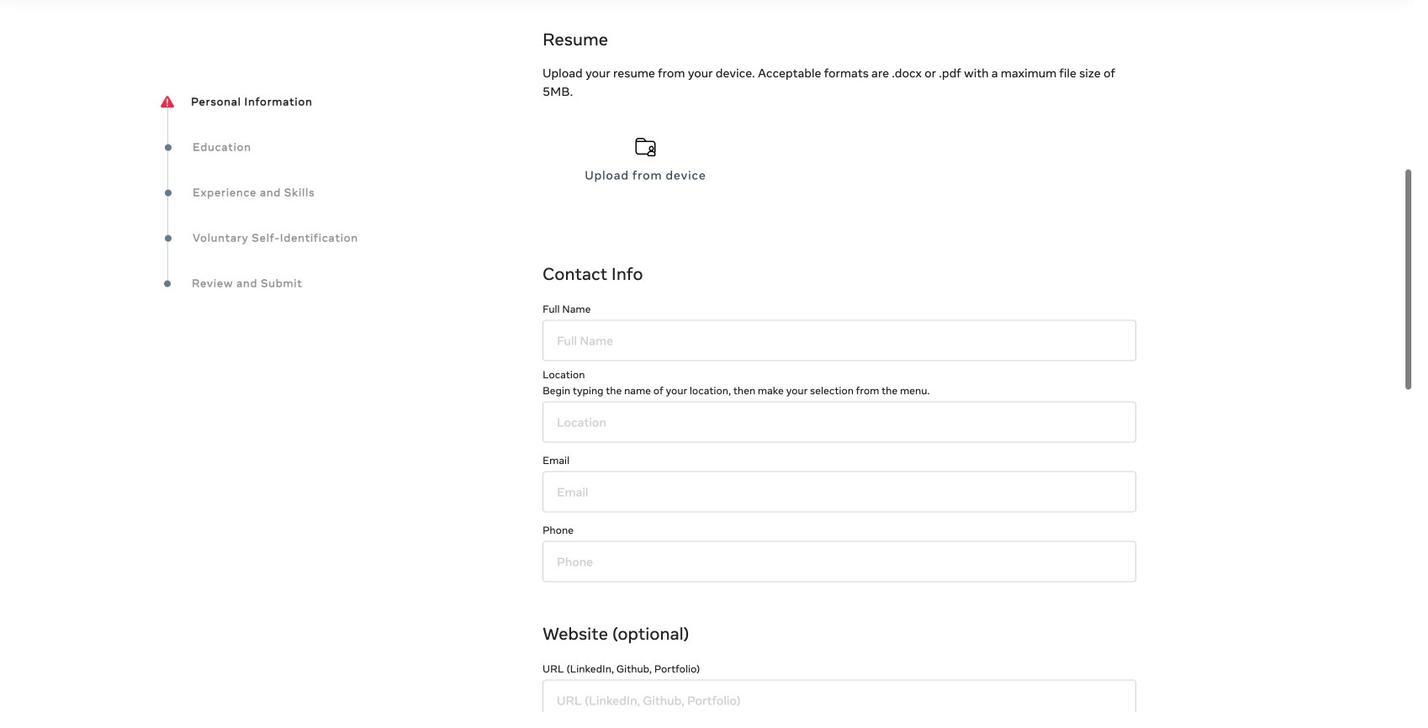 Task type: describe. For each thing, give the bounding box(es) containing it.
Location text field
[[543, 402, 1136, 443]]

URL (LinkedIn, Github, Portfolio) text field
[[543, 680, 1136, 712]]

Phone text field
[[543, 541, 1136, 583]]

Full Name text field
[[543, 320, 1136, 361]]



Task type: vqa. For each thing, say whether or not it's contained in the screenshot.
password field
no



Task type: locate. For each thing, give the bounding box(es) containing it.
Email text field
[[543, 472, 1136, 513]]



